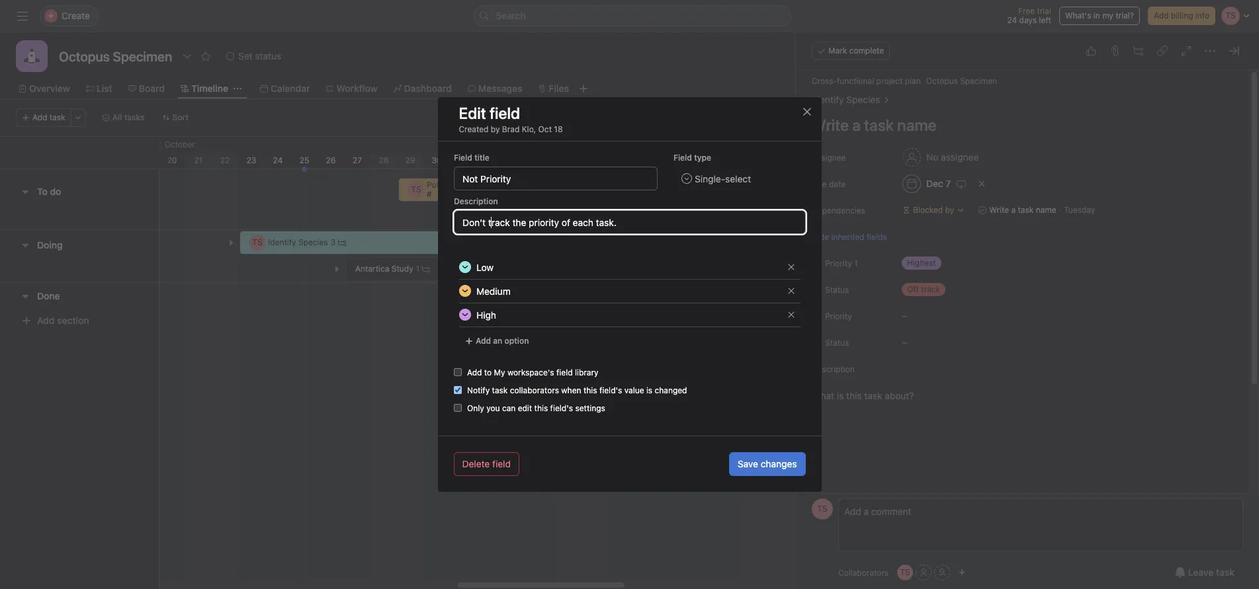 Task type: describe. For each thing, give the bounding box(es) containing it.
timeline link
[[181, 81, 228, 96]]

search button
[[474, 5, 791, 26]]

field title
[[454, 153, 489, 163]]

days
[[1020, 15, 1037, 25]]

rocket image
[[24, 48, 40, 64]]

Notify task collaborators when this field's value is changed checkbox
[[454, 386, 462, 394]]

task for notify task collaborators when this field's value is changed
[[492, 386, 508, 396]]

add for add an option
[[476, 336, 491, 346]]

type
[[694, 153, 711, 163]]

due
[[812, 179, 827, 189]]

collaborators
[[839, 568, 889, 578]]

add task button
[[16, 109, 71, 127]]

this for edit
[[534, 404, 548, 414]]

only you can edit this field's settings
[[467, 404, 605, 414]]

1 for priority 1
[[854, 259, 858, 269]]

identify inside main content
[[812, 94, 844, 105]]

priority 1
[[825, 259, 858, 269]]

8
[[673, 156, 678, 165]]

delete
[[462, 459, 490, 470]]

remove option image
[[787, 287, 795, 295]]

what's
[[1065, 11, 1092, 21]]

edit field created by brad klo, oct 18
[[459, 104, 563, 134]]

identify species inside main content
[[812, 94, 880, 105]]

1 vertical spatial field
[[556, 368, 573, 378]]

plan
[[905, 76, 921, 86]]

write for write up report
[[461, 211, 481, 221]]

add for add task
[[32, 113, 47, 122]]

0 vertical spatial ts button
[[812, 499, 833, 520]]

my
[[494, 368, 505, 378]]

task inside identify species main content
[[1018, 205, 1034, 215]]

Add to My workspace's field library checkbox
[[454, 369, 462, 377]]

done
[[37, 290, 60, 301]]

add section button
[[16, 309, 94, 333]]

write a task name
[[990, 205, 1057, 215]]

collapse task list for the section doing image
[[20, 240, 30, 251]]

cross-
[[812, 76, 837, 86]]

overview link
[[19, 81, 70, 96]]

identify species main content
[[797, 70, 1234, 590]]

info
[[1196, 11, 1210, 21]]

select
[[725, 173, 751, 184]]

add billing info button
[[1148, 7, 1216, 25]]

1 status from the top
[[825, 285, 849, 295]]

identify species link
[[812, 93, 880, 107]]

klo,
[[522, 124, 536, 134]]

changes
[[761, 459, 797, 470]]

copy task link image
[[1158, 46, 1168, 56]]

november 1
[[482, 140, 520, 165]]

a
[[1012, 205, 1016, 215]]

clear due date image
[[978, 180, 986, 188]]

repeats image
[[956, 179, 967, 189]]

my
[[1103, 11, 1114, 21]]

to do button
[[37, 180, 61, 204]]

workflow link
[[326, 81, 378, 96]]

only
[[467, 404, 484, 414]]

mark
[[829, 46, 847, 56]]

close image
[[802, 107, 812, 117]]

save
[[738, 459, 758, 470]]

type an option name field for second remove option icon from the bottom
[[471, 256, 782, 279]]

trial
[[1037, 6, 1052, 16]]

can
[[502, 404, 515, 414]]

full screen image
[[1181, 46, 1192, 56]]

add to my workspace's field library
[[467, 368, 598, 378]]

9
[[699, 156, 704, 165]]

#
[[427, 189, 432, 199]]

add for add billing info
[[1154, 11, 1169, 21]]

dependencies
[[812, 206, 866, 216]]

field for delete
[[492, 459, 511, 470]]

delete field
[[462, 459, 511, 470]]

due date
[[812, 179, 846, 189]]

mark complete
[[829, 46, 884, 56]]

single-
[[695, 173, 725, 184]]

field's for settings
[[550, 404, 573, 414]]

2 status from the top
[[825, 338, 849, 348]]

study
[[392, 264, 413, 274]]

this for when
[[583, 386, 597, 396]]

22
[[220, 156, 230, 165]]

workflow
[[337, 83, 378, 94]]

description inside identify species main content
[[812, 365, 855, 375]]

add an option
[[476, 336, 529, 346]]

messages
[[478, 83, 522, 94]]

value
[[624, 386, 644, 396]]

priority for priority
[[825, 312, 852, 322]]

brad
[[502, 124, 520, 134]]

save changes button
[[729, 453, 806, 477]]

18
[[554, 124, 563, 134]]

leftcount image for 1
[[422, 265, 430, 273]]

add for add section
[[37, 315, 55, 326]]

board
[[139, 83, 165, 94]]

in
[[1094, 11, 1100, 21]]

name
[[1036, 205, 1057, 215]]

title
[[474, 153, 489, 163]]

is
[[646, 386, 652, 396]]

notify
[[467, 386, 490, 396]]

list link
[[86, 81, 112, 96]]

field for edit
[[490, 104, 520, 122]]

inherited
[[832, 232, 865, 242]]

an
[[493, 336, 502, 346]]

add to starred image
[[201, 51, 211, 62]]

mark complete button
[[812, 42, 890, 60]]

search
[[496, 10, 526, 21]]

to
[[484, 368, 492, 378]]

by
[[491, 124, 500, 134]]

edit
[[459, 104, 486, 122]]

fields
[[867, 232, 887, 242]]



Task type: vqa. For each thing, say whether or not it's contained in the screenshot.
The Go Back image
no



Task type: locate. For each thing, give the bounding box(es) containing it.
field for field type
[[673, 153, 692, 163]]

31
[[459, 156, 468, 165]]

messages link
[[468, 81, 522, 96]]

option
[[504, 336, 529, 346]]

complete
[[849, 46, 884, 56]]

24 inside free trial 24 days left
[[1008, 15, 1017, 25]]

identify left 3
[[268, 238, 296, 248]]

this up settings
[[583, 386, 597, 396]]

1 horizontal spatial write
[[990, 205, 1009, 215]]

1 type an option name field from the top
[[471, 256, 782, 279]]

task right leave
[[1216, 567, 1235, 578]]

2 horizontal spatial 1
[[854, 259, 858, 269]]

close details image
[[1229, 46, 1240, 56]]

remove option image down remove option image
[[787, 311, 795, 319]]

workspace's
[[507, 368, 554, 378]]

0 vertical spatial leftcount image
[[338, 239, 346, 247]]

report
[[495, 211, 518, 221]]

remove option image
[[787, 263, 795, 271], [787, 311, 795, 319]]

hide inherited fields button
[[812, 231, 887, 243]]

add left billing
[[1154, 11, 1169, 21]]

project
[[877, 76, 903, 86]]

0 horizontal spatial field
[[454, 153, 472, 163]]

add inside button
[[32, 113, 47, 122]]

1 horizontal spatial ts button
[[898, 565, 913, 581]]

1 down hide inherited fields button
[[854, 259, 858, 269]]

Type an option name field
[[471, 256, 782, 279], [471, 280, 782, 302], [471, 304, 782, 326]]

1 down november
[[488, 156, 492, 165]]

1 vertical spatial leftcount image
[[422, 265, 430, 273]]

2 vertical spatial field
[[492, 459, 511, 470]]

task inside "leave task" button
[[1216, 567, 1235, 578]]

collapse task list for the section to do image
[[20, 187, 30, 197]]

list
[[97, 83, 112, 94]]

type an option name field for first remove option icon from the bottom
[[471, 304, 782, 326]]

show subtasks for task identify species image
[[227, 239, 235, 247]]

board link
[[128, 81, 165, 96]]

assignee
[[812, 153, 846, 163]]

2 vertical spatial type an option name field
[[471, 304, 782, 326]]

0 vertical spatial field's
[[599, 386, 622, 396]]

edit
[[518, 404, 532, 414]]

add down done button
[[37, 315, 55, 326]]

write inside identify species main content
[[990, 205, 1009, 215]]

3 type an option name field from the top
[[471, 304, 782, 326]]

3
[[331, 238, 336, 248]]

dialog
[[796, 32, 1259, 590]]

field left 9
[[673, 153, 692, 163]]

task right a
[[1018, 205, 1034, 215]]

task inside add task button
[[50, 113, 65, 122]]

1 vertical spatial type an option name field
[[471, 280, 782, 302]]

1 horizontal spatial species
[[847, 94, 880, 105]]

field right delete
[[492, 459, 511, 470]]

task for leave task
[[1216, 567, 1235, 578]]

add an option button
[[459, 332, 535, 351]]

hide
[[812, 232, 829, 242]]

leave task button
[[1167, 561, 1244, 585]]

date
[[829, 179, 846, 189]]

files link
[[538, 81, 569, 96]]

field inside button
[[492, 459, 511, 470]]

task for add task
[[50, 113, 65, 122]]

30
[[432, 156, 442, 165]]

write left up
[[461, 211, 481, 221]]

remove option image up remove option image
[[787, 263, 795, 271]]

26
[[326, 156, 336, 165]]

1 right study
[[416, 264, 420, 274]]

field for field title
[[454, 153, 472, 163]]

1 horizontal spatial field's
[[599, 386, 622, 396]]

27
[[353, 156, 362, 165]]

leftcount image for 3
[[338, 239, 346, 247]]

0 horizontal spatial 24
[[273, 156, 283, 165]]

add or remove collaborators image
[[958, 569, 966, 577]]

field's for value
[[599, 386, 622, 396]]

species left 3
[[298, 238, 328, 248]]

notify task collaborators when this field's value is changed
[[467, 386, 687, 396]]

what's in my trial? button
[[1060, 7, 1140, 25]]

add down overview link
[[32, 113, 47, 122]]

task down the overview
[[50, 113, 65, 122]]

0 horizontal spatial identify
[[268, 238, 296, 248]]

1 vertical spatial remove option image
[[787, 311, 795, 319]]

21
[[194, 156, 203, 165]]

0 vertical spatial status
[[825, 285, 849, 295]]

1 for november 1
[[488, 156, 492, 165]]

write up report
[[461, 211, 518, 221]]

poll
[[427, 180, 441, 190]]

leftcount image right 3
[[338, 239, 346, 247]]

2 priority from the top
[[825, 312, 852, 322]]

add billing info
[[1154, 11, 1210, 21]]

0 horizontal spatial 1
[[416, 264, 420, 274]]

write for write a task name
[[990, 205, 1009, 215]]

field
[[454, 153, 472, 163], [673, 153, 692, 163]]

total
[[443, 180, 460, 190]]

Task Name text field
[[803, 110, 1234, 140]]

dialog containing identify species
[[796, 32, 1259, 590]]

0 horizontal spatial field's
[[550, 404, 573, 414]]

identify species left 3
[[268, 238, 328, 248]]

write left a
[[990, 205, 1009, 215]]

1
[[488, 156, 492, 165], [854, 259, 858, 269], [416, 264, 420, 274]]

0 horizontal spatial species
[[298, 238, 328, 248]]

add inside button
[[37, 315, 55, 326]]

0 vertical spatial type an option name field
[[471, 256, 782, 279]]

add left 'an'
[[476, 336, 491, 346]]

1 horizontal spatial 1
[[488, 156, 492, 165]]

created
[[459, 124, 489, 134]]

changed
[[655, 386, 687, 396]]

24 left 25
[[273, 156, 283, 165]]

cross-functional project plan octopus specimen
[[812, 76, 997, 86]]

leftcount image right study
[[422, 265, 430, 273]]

octopus
[[926, 76, 958, 86]]

this
[[583, 386, 597, 396], [534, 404, 548, 414]]

billing
[[1171, 11, 1194, 21]]

dashboard
[[404, 83, 452, 94]]

29
[[405, 156, 415, 165]]

2 remove option image from the top
[[787, 311, 795, 319]]

free
[[1019, 6, 1035, 16]]

0 horizontal spatial identify species
[[268, 238, 328, 248]]

poll total #
[[427, 180, 460, 199]]

0 vertical spatial identify species
[[812, 94, 880, 105]]

when
[[561, 386, 581, 396]]

search list box
[[474, 5, 791, 26]]

0 horizontal spatial ts button
[[812, 499, 833, 520]]

1 inside identify species main content
[[854, 259, 858, 269]]

doing
[[37, 240, 63, 251]]

identify down cross-
[[812, 94, 844, 105]]

leave
[[1188, 567, 1214, 578]]

None text field
[[56, 44, 176, 68], [454, 210, 806, 234], [56, 44, 176, 68], [454, 210, 806, 234]]

priority down inherited
[[825, 259, 852, 269]]

0 vertical spatial field
[[490, 104, 520, 122]]

library
[[575, 368, 598, 378]]

add
[[1154, 11, 1169, 21], [32, 113, 47, 122], [37, 315, 55, 326], [476, 336, 491, 346], [467, 368, 482, 378]]

add for add to my workspace's field library
[[467, 368, 482, 378]]

25
[[300, 156, 309, 165]]

1 vertical spatial species
[[298, 238, 328, 248]]

0 likes. click to like this task image
[[1086, 46, 1097, 56]]

priority down priority 1
[[825, 312, 852, 322]]

1 vertical spatial identify species
[[268, 238, 328, 248]]

2 type an option name field from the top
[[471, 280, 782, 302]]

0 vertical spatial priority
[[825, 259, 852, 269]]

identify species down functional
[[812, 94, 880, 105]]

species inside main content
[[847, 94, 880, 105]]

1 horizontal spatial identify species
[[812, 94, 880, 105]]

priority
[[825, 259, 852, 269], [825, 312, 852, 322]]

0 horizontal spatial this
[[534, 404, 548, 414]]

1 vertical spatial priority
[[825, 312, 852, 322]]

1 vertical spatial 24
[[273, 156, 283, 165]]

this right edit
[[534, 404, 548, 414]]

overview
[[29, 83, 70, 94]]

collaborators
[[510, 386, 559, 396]]

add subtask image
[[1134, 46, 1144, 56]]

Only you can edit this field's settings checkbox
[[454, 404, 462, 412]]

november
[[482, 140, 520, 150]]

dashboard link
[[394, 81, 452, 96]]

field's down when
[[550, 404, 573, 414]]

field up 'brad' on the top
[[490, 104, 520, 122]]

24 left "days"
[[1008, 15, 1017, 25]]

add task
[[32, 113, 65, 122]]

1 vertical spatial identify
[[268, 238, 296, 248]]

section
[[57, 315, 89, 326]]

1 vertical spatial this
[[534, 404, 548, 414]]

2 field from the left
[[673, 153, 692, 163]]

leftcount image
[[338, 239, 346, 247], [422, 265, 430, 273]]

1 horizontal spatial 24
[[1008, 15, 1017, 25]]

settings
[[575, 404, 605, 414]]

1 horizontal spatial field
[[673, 153, 692, 163]]

0 horizontal spatial leftcount image
[[338, 239, 346, 247]]

1 priority from the top
[[825, 259, 852, 269]]

field up when
[[556, 368, 573, 378]]

add left to
[[467, 368, 482, 378]]

1 vertical spatial field's
[[550, 404, 573, 414]]

free trial 24 days left
[[1008, 6, 1052, 25]]

1 inside november 1
[[488, 156, 492, 165]]

1 vertical spatial status
[[825, 338, 849, 348]]

calendar
[[271, 83, 310, 94]]

do
[[50, 186, 61, 197]]

1 horizontal spatial description
[[812, 365, 855, 375]]

23
[[247, 156, 256, 165]]

priority for priority 1
[[825, 259, 852, 269]]

0 vertical spatial description
[[454, 197, 498, 206]]

0 vertical spatial species
[[847, 94, 880, 105]]

type an option name field for remove option image
[[471, 280, 782, 302]]

task down my
[[492, 386, 508, 396]]

0 vertical spatial 24
[[1008, 15, 1017, 25]]

files
[[549, 83, 569, 94]]

1 horizontal spatial identify
[[812, 94, 844, 105]]

1 remove option image from the top
[[787, 263, 795, 271]]

cross-functional project plan link
[[812, 76, 921, 86]]

field inside edit field created by brad klo, oct 18
[[490, 104, 520, 122]]

0 vertical spatial this
[[583, 386, 597, 396]]

1 field from the left
[[454, 153, 472, 163]]

collapse task list for the section done image
[[20, 291, 30, 301]]

0 vertical spatial remove option image
[[787, 263, 795, 271]]

species down cross-functional project plan link
[[847, 94, 880, 105]]

calendar link
[[260, 81, 310, 96]]

1 horizontal spatial this
[[583, 386, 597, 396]]

1 vertical spatial ts button
[[898, 565, 913, 581]]

oct
[[538, 124, 552, 134]]

show subtasks for task antartica study image
[[333, 265, 341, 273]]

leave task
[[1188, 567, 1235, 578]]

task
[[50, 113, 65, 122], [1018, 205, 1034, 215], [492, 386, 508, 396], [1216, 567, 1235, 578]]

0 horizontal spatial write
[[461, 211, 481, 221]]

1 vertical spatial description
[[812, 365, 855, 375]]

Priority, Stage, Status… text field
[[454, 167, 658, 191]]

field
[[490, 104, 520, 122], [556, 368, 573, 378], [492, 459, 511, 470]]

0 horizontal spatial description
[[454, 197, 498, 206]]

field's left value
[[599, 386, 622, 396]]

1 horizontal spatial leftcount image
[[422, 265, 430, 273]]

trial?
[[1116, 11, 1134, 21]]

0 vertical spatial identify
[[812, 94, 844, 105]]

field left title on the left of page
[[454, 153, 472, 163]]

single-select
[[695, 173, 751, 184]]



